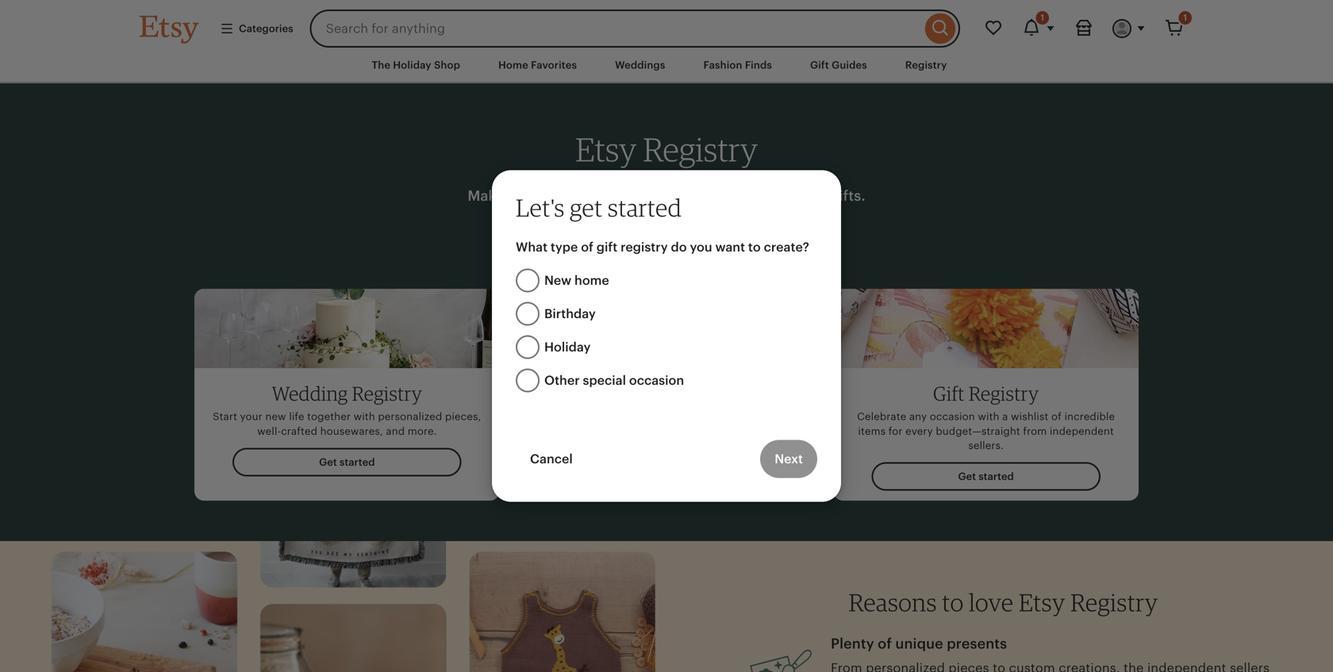 Task type: describe. For each thing, give the bounding box(es) containing it.
get
[[570, 193, 603, 222]]

make
[[468, 188, 505, 204]]

any
[[910, 411, 927, 423]]

type
[[551, 240, 578, 254]]

you
[[690, 240, 713, 254]]

reasons to love etsy registry
[[849, 588, 1159, 617]]

new
[[545, 274, 572, 288]]

make every milestone meaningful with extra-special gifts.
[[468, 188, 866, 204]]

new
[[265, 411, 286, 423]]

housewares,
[[320, 425, 383, 437]]

your
[[240, 411, 263, 423]]

plenty of unique presents
[[831, 636, 1008, 652]]

of inside gift registry celebrate any occasion with a wishlist of incredible items for every budget—straight from independent sellers.
[[1052, 411, 1062, 423]]

create?
[[764, 240, 810, 254]]

presents
[[947, 636, 1008, 652]]

next button
[[761, 440, 818, 478]]

occasion inside let's get started dialog
[[629, 374, 684, 388]]

to inside let's get started dialog
[[749, 240, 761, 254]]

items
[[858, 425, 886, 437]]

a
[[1003, 411, 1008, 423]]

personalized
[[378, 411, 442, 423]]

let's
[[516, 193, 565, 222]]

let's get started
[[516, 193, 682, 222]]

0 vertical spatial special
[[778, 188, 827, 204]]

home
[[575, 274, 609, 288]]

want
[[716, 240, 745, 254]]

unique
[[896, 636, 944, 652]]

together
[[307, 411, 351, 423]]

0 horizontal spatial every
[[508, 188, 546, 204]]

holiday
[[545, 340, 591, 354]]

start
[[213, 411, 237, 423]]

independent
[[1050, 425, 1114, 437]]

new home
[[545, 274, 609, 288]]

extra-
[[737, 188, 778, 204]]

gift
[[597, 240, 618, 254]]

registry for etsy
[[643, 130, 758, 169]]

crafted
[[281, 425, 318, 437]]

with inside wedding registry start your new life together with personalized pieces, well-crafted housewares, and more.
[[354, 411, 375, 423]]

more.
[[408, 425, 437, 437]]

what
[[516, 240, 548, 254]]

baby
[[608, 382, 651, 405]]

etsy registry
[[576, 130, 758, 169]]

well-
[[257, 425, 281, 437]]

for
[[889, 425, 903, 437]]

life
[[289, 411, 304, 423]]

love
[[969, 588, 1014, 617]]

and
[[386, 425, 405, 437]]

what type of gift registry do you want to create?
[[516, 240, 810, 254]]

incredible
[[1065, 411, 1115, 423]]

registry for gift
[[969, 382, 1039, 405]]



Task type: locate. For each thing, give the bounding box(es) containing it.
next
[[775, 452, 803, 466]]

plenty
[[831, 636, 875, 652]]

with left extra-
[[704, 188, 734, 204]]

1 vertical spatial special
[[583, 374, 626, 388]]

baby registry
[[608, 382, 725, 405]]

0 vertical spatial every
[[508, 188, 546, 204]]

1 horizontal spatial special
[[778, 188, 827, 204]]

registry for wedding
[[352, 382, 422, 405]]

cancel button
[[516, 440, 587, 478]]

every right make
[[508, 188, 546, 204]]

1 horizontal spatial etsy
[[1019, 588, 1066, 617]]

1 horizontal spatial to
[[942, 588, 964, 617]]

menu bar
[[111, 48, 1222, 84]]

registry inside gift registry celebrate any occasion with a wishlist of incredible items for every budget—straight from independent sellers.
[[969, 382, 1039, 405]]

with up housewares,
[[354, 411, 375, 423]]

to
[[749, 240, 761, 254], [942, 588, 964, 617]]

1 vertical spatial of
[[1052, 411, 1062, 423]]

etsy right love
[[1019, 588, 1066, 617]]

cancel
[[530, 452, 573, 466]]

1 horizontal spatial every
[[906, 425, 933, 437]]

let's get started dialog
[[0, 0, 1334, 672]]

etsy
[[576, 130, 637, 169], [1019, 588, 1066, 617]]

0 horizontal spatial special
[[583, 374, 626, 388]]

0 horizontal spatial with
[[354, 411, 375, 423]]

special right other
[[583, 374, 626, 388]]

of right plenty
[[878, 636, 892, 652]]

1 vertical spatial occasion
[[930, 411, 975, 423]]

1 horizontal spatial of
[[878, 636, 892, 652]]

0 horizontal spatial of
[[581, 240, 594, 254]]

special left gifts.
[[778, 188, 827, 204]]

registry inside wedding registry start your new life together with personalized pieces, well-crafted housewares, and more.
[[352, 382, 422, 405]]

0 horizontal spatial etsy
[[576, 130, 637, 169]]

etsy up milestone
[[576, 130, 637, 169]]

gift
[[934, 382, 965, 405]]

to left love
[[942, 588, 964, 617]]

pieces,
[[445, 411, 481, 423]]

1 horizontal spatial occasion
[[930, 411, 975, 423]]

0 vertical spatial etsy
[[576, 130, 637, 169]]

of left gift
[[581, 240, 594, 254]]

0 vertical spatial occasion
[[629, 374, 684, 388]]

milestone
[[550, 188, 618, 204]]

wedding
[[272, 382, 348, 405]]

wishlist
[[1011, 411, 1049, 423]]

every down any
[[906, 425, 933, 437]]

reasons
[[849, 588, 937, 617]]

every inside gift registry celebrate any occasion with a wishlist of incredible items for every budget—straight from independent sellers.
[[906, 425, 933, 437]]

of right wishlist
[[1052, 411, 1062, 423]]

registry for baby
[[655, 382, 725, 405]]

2 horizontal spatial with
[[978, 411, 1000, 423]]

do
[[671, 240, 687, 254]]

registry
[[643, 130, 758, 169], [352, 382, 422, 405], [655, 382, 725, 405], [969, 382, 1039, 405], [1071, 588, 1159, 617]]

special
[[778, 188, 827, 204], [583, 374, 626, 388]]

1 horizontal spatial with
[[704, 188, 734, 204]]

celebrate
[[857, 411, 907, 423]]

banner
[[111, 0, 1222, 48]]

sellers.
[[969, 440, 1004, 452]]

with
[[704, 188, 734, 204], [354, 411, 375, 423], [978, 411, 1000, 423]]

gift registry celebrate any occasion with a wishlist of incredible items for every budget—straight from independent sellers.
[[857, 382, 1115, 452]]

birthday
[[545, 307, 596, 321]]

meaningful
[[622, 188, 700, 204]]

1 vertical spatial to
[[942, 588, 964, 617]]

0 horizontal spatial to
[[749, 240, 761, 254]]

of inside let's get started dialog
[[581, 240, 594, 254]]

from
[[1024, 425, 1047, 437]]

budget—straight
[[936, 425, 1021, 437]]

occasion
[[629, 374, 684, 388], [930, 411, 975, 423]]

with inside gift registry celebrate any occasion with a wishlist of incredible items for every budget—straight from independent sellers.
[[978, 411, 1000, 423]]

0 vertical spatial of
[[581, 240, 594, 254]]

0 horizontal spatial occasion
[[629, 374, 684, 388]]

special inside let's get started dialog
[[583, 374, 626, 388]]

registry
[[621, 240, 668, 254]]

0 vertical spatial to
[[749, 240, 761, 254]]

other special occasion
[[545, 374, 684, 388]]

2 vertical spatial of
[[878, 636, 892, 652]]

every
[[508, 188, 546, 204], [906, 425, 933, 437]]

other
[[545, 374, 580, 388]]

of
[[581, 240, 594, 254], [1052, 411, 1062, 423], [878, 636, 892, 652]]

to right want
[[749, 240, 761, 254]]

1 vertical spatial etsy
[[1019, 588, 1066, 617]]

occasion inside gift registry celebrate any occasion with a wishlist of incredible items for every budget—straight from independent sellers.
[[930, 411, 975, 423]]

1 vertical spatial every
[[906, 425, 933, 437]]

with left a
[[978, 411, 1000, 423]]

started
[[608, 193, 682, 222]]

gifts.
[[830, 188, 866, 204]]

2 horizontal spatial of
[[1052, 411, 1062, 423]]

wedding registry start your new life together with personalized pieces, well-crafted housewares, and more.
[[213, 382, 481, 437]]

None search field
[[310, 10, 961, 48]]



Task type: vqa. For each thing, say whether or not it's contained in the screenshot.
the Shipping in Shipping and return policies dropdown button
no



